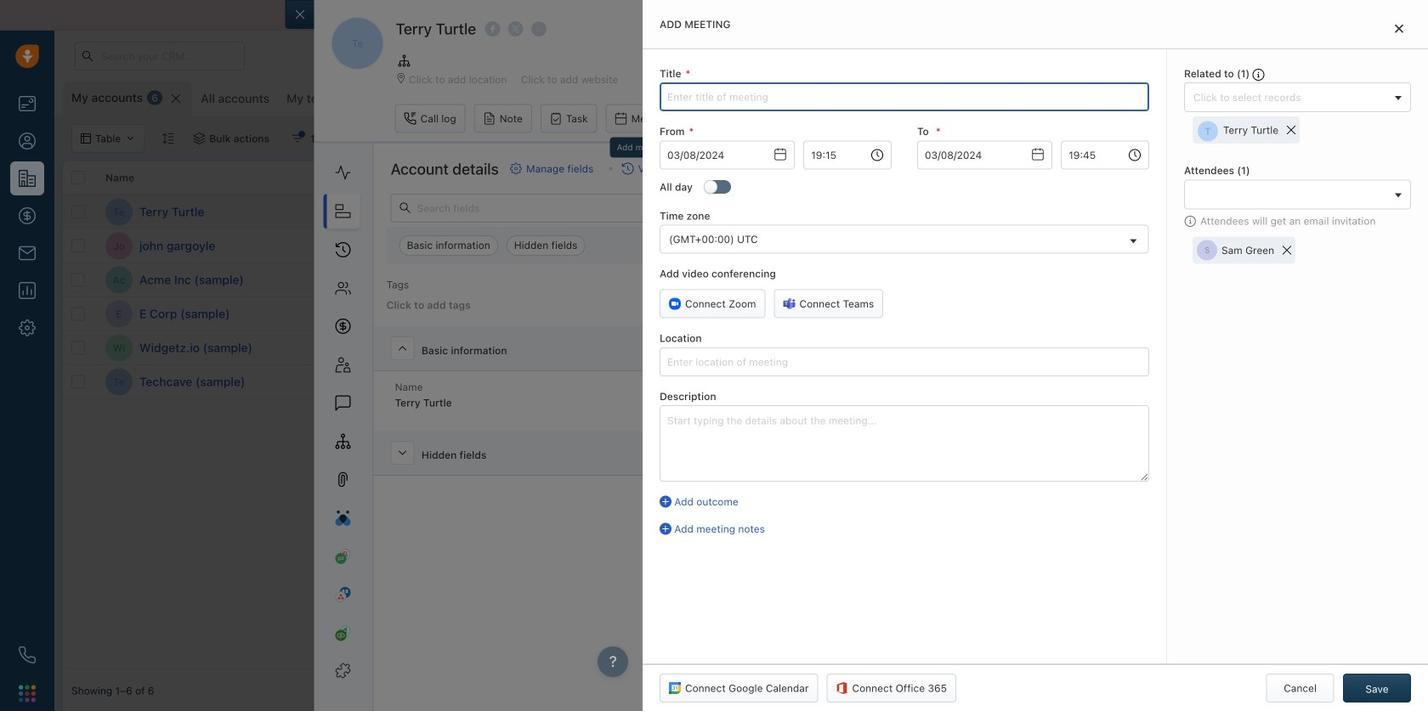 Task type: describe. For each thing, give the bounding box(es) containing it.
Search your CRM... text field
[[75, 42, 245, 71]]

2 -- text field from the left
[[918, 141, 1053, 169]]

Enter location of meeting text field
[[660, 348, 1150, 377]]

close image
[[1396, 24, 1404, 34]]

j image
[[447, 301, 474, 328]]

s image
[[447, 369, 474, 396]]

Enter title of meeting text field
[[660, 83, 1150, 112]]

2 dialog from the left
[[643, 0, 1429, 712]]

1 -- text field from the left
[[660, 141, 795, 169]]

phone element
[[10, 639, 44, 673]]

0 horizontal spatial container_wx8msf4aqz5i3rn1 image
[[292, 133, 304, 145]]

phone image
[[19, 647, 36, 664]]

send email image
[[1270, 51, 1282, 62]]

1 horizontal spatial container_wx8msf4aqz5i3rn1 image
[[833, 308, 845, 320]]

1 row group from the left
[[63, 196, 437, 400]]



Task type: vqa. For each thing, say whether or not it's contained in the screenshot.
Bulk actions
no



Task type: locate. For each thing, give the bounding box(es) containing it.
group
[[1178, 82, 1318, 111]]

0 vertical spatial container_wx8msf4aqz5i3rn1 image
[[292, 133, 304, 145]]

Start typing the details about the meeting... text field
[[660, 406, 1150, 482]]

None text field
[[1062, 141, 1150, 169]]

Click to select records search field
[[1190, 89, 1390, 106]]

grid
[[63, 160, 1420, 671]]

freshworks switcher image
[[19, 686, 36, 703]]

-- text field
[[660, 141, 795, 169], [918, 141, 1053, 169]]

container_wx8msf4aqz5i3rn1 image
[[1062, 90, 1074, 102], [193, 133, 205, 145], [833, 342, 845, 354], [956, 342, 968, 354], [833, 376, 845, 388]]

row group
[[63, 196, 437, 400], [437, 196, 1420, 400]]

container_wx8msf4aqz5i3rn1 image
[[292, 133, 304, 145], [833, 308, 845, 320]]

j image
[[447, 335, 474, 362]]

dialog
[[285, 0, 1429, 712], [643, 0, 1429, 712]]

0 horizontal spatial -- text field
[[660, 141, 795, 169]]

row
[[63, 162, 437, 196]]

1 vertical spatial container_wx8msf4aqz5i3rn1 image
[[833, 308, 845, 320]]

1 dialog from the left
[[285, 0, 1429, 712]]

1 horizontal spatial -- text field
[[918, 141, 1053, 169]]

None text field
[[804, 141, 892, 169]]

Search fields text field
[[391, 194, 901, 223]]

2 row group from the left
[[437, 196, 1420, 400]]

tooltip
[[610, 137, 676, 162]]

tab panel
[[643, 0, 1429, 712]]

press space to select this row. row
[[63, 196, 437, 230], [437, 196, 1420, 230], [63, 230, 437, 264], [437, 230, 1420, 264], [63, 264, 437, 298], [437, 264, 1420, 298], [63, 298, 437, 332], [437, 298, 1420, 332], [63, 332, 437, 366], [437, 332, 1420, 366], [63, 366, 437, 400], [437, 366, 1420, 400]]

tooltip inside dialog
[[610, 137, 676, 162]]

cell
[[1330, 196, 1420, 229], [1330, 230, 1420, 263], [947, 264, 1075, 297], [1330, 264, 1420, 297], [947, 298, 1075, 331], [1203, 298, 1330, 331], [1330, 298, 1420, 331], [1203, 332, 1330, 365], [1330, 332, 1420, 365], [1203, 366, 1330, 399], [1330, 366, 1420, 399]]



